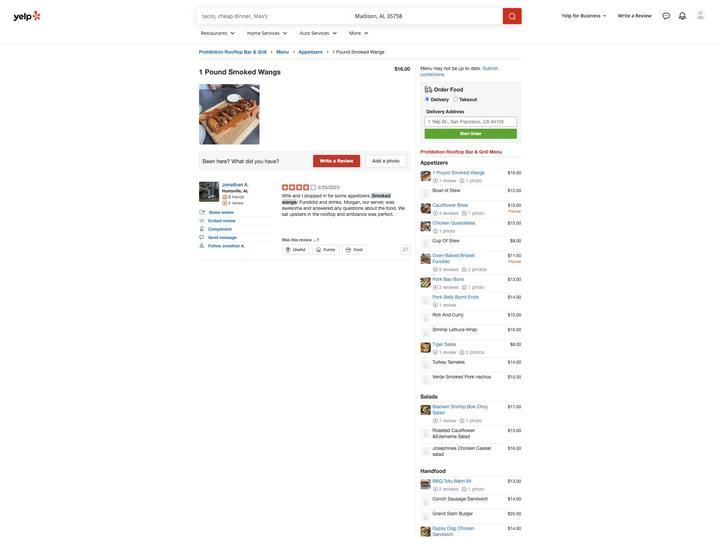 Task type: locate. For each thing, give the bounding box(es) containing it.
0 vertical spatial grill
[[258, 49, 267, 55]]

1 photo up quesdaillas
[[468, 211, 484, 216]]

1 vertical spatial sandwich
[[433, 532, 453, 538]]

salad
[[433, 410, 445, 416], [458, 434, 470, 440]]

1 for blacken shrimp bok choy salad's 1 photo link
[[466, 419, 468, 424]]

3 reviews link down the fundido
[[433, 267, 459, 273]]

oven-baked brisket fundido link
[[433, 253, 475, 264]]

1 jonathan from the top
[[222, 182, 243, 188]]

0 horizontal spatial none field
[[202, 12, 344, 20]]

1 vertical spatial chicken
[[458, 446, 475, 451]]

cup
[[433, 238, 441, 244]]

home services link
[[242, 24, 294, 44]]

photo for 1 pound smoked wangs
[[470, 178, 482, 184]]

none field up business categories element
[[355, 12, 497, 20]]

1 horizontal spatial review
[[636, 12, 652, 19]]

and left i
[[293, 193, 300, 199]]

1 reviews from the top
[[443, 211, 459, 216]]

write up 2/25/2023
[[320, 158, 332, 164]]

business categories element
[[196, 24, 707, 44]]

a. up al
[[244, 182, 249, 188]]

was down about
[[368, 212, 377, 217]]

was
[[282, 238, 290, 243]]

pork left belly
[[433, 295, 442, 300]]

rooftop down restaurants link
[[225, 49, 243, 55]]

al
[[243, 189, 248, 194]]

0 vertical spatial sandwich
[[467, 497, 488, 502]]

review up embed review
[[221, 210, 234, 215]]

2 photos link up tamales
[[459, 350, 484, 355]]

1 photo down mi
[[468, 487, 484, 492]]

1
[[332, 49, 335, 55], [199, 68, 203, 76], [433, 170, 435, 176], [439, 178, 442, 184], [466, 178, 468, 184], [229, 201, 231, 206], [468, 211, 471, 216], [439, 229, 442, 234], [468, 285, 471, 290], [439, 303, 442, 308], [439, 350, 442, 355], [439, 419, 442, 424], [466, 419, 468, 424], [468, 487, 471, 492]]

1 none field from the left
[[202, 12, 344, 20]]

stew right of at the right of page
[[449, 238, 460, 244]]

submit
[[483, 66, 498, 71]]

2 vertical spatial wangs
[[470, 170, 485, 176]]

1 vertical spatial the
[[313, 212, 319, 217]]

a right add
[[383, 158, 385, 164]]

$13.00 for bbq tofu bahn mi
[[508, 479, 521, 484]]

1 $14.00 from the top
[[508, 295, 521, 300]]

1 horizontal spatial order
[[471, 131, 482, 136]]

0 vertical spatial chicken
[[433, 221, 450, 226]]

1 for pound's 1 review link
[[439, 178, 442, 184]]

1 for salsa's 1 review link
[[439, 350, 442, 355]]

notifications image
[[679, 12, 687, 20]]

services right auto
[[311, 30, 329, 36]]

1 vertical spatial appetizers
[[421, 159, 448, 166]]

2 horizontal spatial menu
[[490, 149, 502, 155]]

0 horizontal spatial sandwich
[[433, 532, 453, 538]]

burger
[[459, 512, 473, 517]]

0 vertical spatial 2 photos
[[468, 267, 487, 273]]

and down any
[[337, 212, 345, 217]]

2 3 from the top
[[439, 285, 442, 290]]

cup of stew
[[433, 238, 460, 244]]

0 vertical spatial pork
[[433, 277, 442, 282]]

2 vertical spatial 2
[[439, 487, 442, 492]]

24 chevron down v2 image inside auto services link
[[331, 29, 339, 37]]

cauliflower up &edamame
[[451, 428, 475, 434]]

0 vertical spatial salad
[[433, 410, 445, 416]]

1 vertical spatial 3
[[439, 285, 442, 290]]

0 horizontal spatial prohibition
[[199, 49, 223, 55]]

0 vertical spatial in
[[323, 193, 327, 199]]

1 horizontal spatial menu
[[421, 66, 432, 71]]

1 horizontal spatial write a review
[[618, 12, 652, 19]]

shrimp up tiger
[[433, 327, 448, 333]]

a. inside follow jonathan a. "link"
[[241, 244, 245, 249]]

2 popular from the top
[[508, 260, 521, 264]]

0 vertical spatial delivery
[[431, 97, 449, 102]]

$17.00
[[508, 405, 521, 410]]

appetizers up 1 pound smoked wangs "link"
[[421, 159, 448, 166]]

1 horizontal spatial write
[[618, 12, 630, 19]]

$10.00 for $10.00
[[508, 313, 521, 318]]

2 3 reviews from the top
[[439, 285, 459, 290]]

a. down send message link
[[241, 244, 245, 249]]

2 photos link
[[462, 267, 487, 273], [459, 350, 484, 355]]

been here? what did you have?
[[203, 158, 279, 164]]

$12.00
[[508, 188, 521, 193]]

bar for prohibition rooftop bar & grill
[[244, 49, 252, 55]]

0 vertical spatial write
[[618, 12, 630, 19]]

0 vertical spatial popular
[[508, 209, 521, 213]]

pound down prohibition rooftop bar & grill
[[205, 68, 226, 76]]

24 chevron down v2 image
[[281, 29, 289, 37], [362, 29, 370, 37]]

1 horizontal spatial services
[[311, 30, 329, 36]]

1 photo link for 1 pound smoked wangs
[[459, 178, 482, 184]]

2 $10.00 from the top
[[508, 313, 521, 318]]

2 photos link down 'brisket'
[[462, 267, 487, 273]]

yelp for business
[[562, 12, 601, 19]]

1 photo up ends
[[468, 285, 484, 290]]

grand
[[433, 512, 446, 517]]

jonathan down message
[[222, 244, 240, 249]]

salads
[[421, 394, 438, 400]]

business
[[581, 12, 601, 19]]

0 vertical spatial jonathan
[[222, 182, 243, 188]]

1 vertical spatial shrimp
[[451, 404, 466, 410]]

0 horizontal spatial the
[[313, 212, 319, 217]]

1 vertical spatial 3 reviews
[[439, 285, 459, 290]]

2 $8.00 from the top
[[510, 342, 521, 347]]

1 vertical spatial 1 pound smoked wangs
[[199, 68, 281, 76]]

2 photos down 'brisket'
[[468, 267, 487, 273]]

jonathan a. huntsville, al
[[222, 182, 249, 194]]

24 chevron down v2 image for home services
[[281, 29, 289, 37]]

wangs down more link
[[370, 49, 385, 55]]

jonathan
[[222, 182, 243, 188], [222, 244, 240, 249]]

1 horizontal spatial prohibition
[[421, 149, 445, 155]]

2 vertical spatial $13.00
[[508, 479, 521, 484]]

$13.00 down $11.00 popular
[[508, 277, 521, 282]]

$13.00 down $17.00
[[508, 429, 521, 434]]

2 24 chevron down v2 image from the left
[[331, 29, 339, 37]]

popular
[[508, 209, 521, 213], [508, 260, 521, 264]]

choy
[[477, 404, 488, 410]]

1 review down 0 friends
[[229, 201, 244, 206]]

2 services from the left
[[311, 30, 329, 36]]

grill left menu link
[[258, 49, 267, 55]]

quesdaillas
[[451, 221, 475, 226]]

prohibition for prohibition rooftop bar & grill
[[199, 49, 223, 55]]

2 none field from the left
[[355, 12, 497, 20]]

popular inside $10.00 popular
[[508, 209, 521, 213]]

1 horizontal spatial 24 chevron down v2 image
[[362, 29, 370, 37]]

1 vertical spatial 2 photos link
[[459, 350, 484, 355]]

3 $13.00 from the top
[[508, 479, 521, 484]]

1 $15.00 from the top
[[508, 221, 521, 226]]

photo for pork bao buns
[[472, 285, 484, 290]]

None radio
[[453, 97, 458, 101]]

photo for blacken shrimp bok choy salad
[[470, 419, 482, 424]]

0 vertical spatial pound
[[336, 49, 350, 55]]

1 $13.00 from the top
[[508, 277, 521, 282]]

in inside wife and i stopped in for some appetizers ( smoked wangs
[[323, 193, 327, 199]]

write a review link
[[615, 10, 654, 22], [313, 155, 360, 168]]

0 horizontal spatial in
[[308, 212, 311, 217]]

24 chevron down v2 image right more
[[362, 29, 370, 37]]

1 photo up cup of stew
[[439, 229, 455, 234]]

salad down blacken
[[433, 410, 445, 416]]

reviews up pork bao buns link
[[443, 267, 459, 273]]

0 vertical spatial photos
[[472, 267, 487, 273]]

1 vertical spatial 3 reviews link
[[433, 285, 459, 290]]

1 vertical spatial photos
[[470, 350, 484, 355]]

write inside user actions element
[[618, 12, 630, 19]]

1 photo for blacken shrimp bok choy salad
[[466, 419, 482, 424]]

2 vertical spatial chicken
[[457, 526, 474, 532]]

awesome
[[282, 206, 302, 211]]

3 down the fundido
[[439, 267, 442, 273]]

Near text field
[[355, 12, 497, 20]]

delivery down order food
[[431, 97, 449, 102]]

1 vertical spatial pound
[[205, 68, 226, 76]]

1 photo link up ends
[[462, 285, 484, 290]]

menu for menu
[[276, 49, 289, 55]]

sausage
[[448, 497, 466, 502]]

photos for oven-baked brisket fundido
[[472, 267, 487, 273]]

jonathan up huntsville, at the left top of page
[[222, 182, 243, 188]]

1 horizontal spatial appetizers
[[421, 159, 448, 166]]

smoked down tamales
[[446, 375, 463, 380]]

1 photo for cauliflower bites
[[468, 211, 484, 216]]

1 photo for 1 pound smoked wangs
[[466, 178, 482, 184]]

prohibition for prohibition rooftop bar & grill menu
[[421, 149, 445, 155]]

home services
[[247, 30, 280, 36]]

0 horizontal spatial appetizers
[[299, 49, 323, 55]]

1 photo for pork bao buns
[[468, 285, 484, 290]]

smoked
[[351, 49, 369, 55], [228, 68, 256, 76], [452, 170, 469, 176], [372, 193, 391, 199], [446, 375, 463, 380]]

1 horizontal spatial grill
[[479, 149, 488, 155]]

1 3 reviews link from the top
[[433, 267, 459, 273]]

1 photo link down bites
[[462, 211, 484, 216]]

menu down start order button
[[490, 149, 502, 155]]

shrimp inside 'blacken shrimp bok choy salad'
[[451, 404, 466, 410]]

2 photos link for oven-baked brisket fundido
[[462, 267, 487, 273]]

order right 'start'
[[471, 131, 482, 136]]

0 vertical spatial 3 reviews link
[[433, 267, 459, 273]]

1 photo link for blacken shrimp bok choy salad
[[459, 419, 482, 424]]

popular for 2 photos
[[508, 260, 521, 264]]

chicken down 4
[[433, 221, 450, 226]]

grill for prohibition rooftop bar & grill
[[258, 49, 267, 55]]

2 photos
[[468, 267, 487, 273], [466, 350, 484, 355]]

order food
[[433, 86, 463, 93]]

photos down wrap
[[470, 350, 484, 355]]

order
[[434, 86, 449, 93], [471, 131, 482, 136]]

$15.00 up $17.00
[[508, 375, 521, 380]]

reviews inside 4 reviews link
[[443, 211, 459, 216]]

delivery address
[[427, 109, 464, 114]]

0 vertical spatial was
[[386, 200, 394, 205]]

start order
[[460, 131, 482, 136]]

24 chevron down v2 image up menu link
[[281, 29, 289, 37]]

0 vertical spatial a.
[[244, 182, 249, 188]]

1 vertical spatial for
[[328, 193, 334, 199]]

$11.00
[[508, 253, 521, 258]]

chicken left caesar
[[458, 446, 475, 451]]

the down answered
[[313, 212, 319, 217]]

1 photo link down bok
[[459, 419, 482, 424]]

write a review inside user actions element
[[618, 12, 652, 19]]

pork left 'nachos'
[[465, 375, 474, 380]]

popular for 1 photo
[[508, 209, 521, 213]]

submit corrections. link
[[421, 66, 498, 77]]

was up food.
[[386, 200, 394, 205]]

0 horizontal spatial shrimp
[[433, 327, 448, 333]]

rooftop for prohibition rooftop bar & grill
[[225, 49, 243, 55]]

1 popular from the top
[[508, 209, 521, 213]]

0 vertical spatial 2
[[468, 267, 471, 273]]

curry
[[452, 312, 464, 318]]

0 vertical spatial appetizers
[[299, 49, 323, 55]]

smoked down more link
[[351, 49, 369, 55]]

1 photo link for pork bao buns
[[462, 285, 484, 290]]

1 review link for pound
[[433, 178, 456, 184]]

1 24 chevron down v2 image from the left
[[229, 29, 237, 37]]

24 chevron down v2 image inside restaurants link
[[229, 29, 237, 37]]

3 1 review link from the top
[[433, 350, 456, 355]]

1 3 reviews from the top
[[439, 267, 459, 273]]

order left the food
[[434, 86, 449, 93]]

3 reviews link down bao
[[433, 285, 459, 290]]

2 24 chevron down v2 image from the left
[[362, 29, 370, 37]]

wangs down prohibition rooftop bar & grill menu
[[470, 170, 485, 176]]

(
[[371, 193, 372, 199]]

and
[[293, 193, 300, 199], [319, 200, 327, 205], [303, 206, 311, 211], [337, 212, 345, 217]]

in down 2/25/2023
[[323, 193, 327, 199]]

the down server,
[[378, 206, 385, 211]]

1 photo link down mi
[[462, 487, 484, 492]]

None radio
[[425, 97, 429, 101]]

1 photo link for bbq tofu bahn mi
[[462, 487, 484, 492]]

was
[[386, 200, 394, 205], [368, 212, 377, 217]]

3 reviews from the top
[[443, 285, 459, 290]]

for up drinks.
[[328, 193, 334, 199]]

1 vertical spatial write
[[320, 158, 332, 164]]

2 horizontal spatial pound
[[437, 170, 450, 176]]

popular inside $11.00 popular
[[508, 260, 521, 264]]

photos
[[472, 267, 487, 273], [470, 350, 484, 355]]

$15.00 down $10.00 popular on the top right of page
[[508, 221, 521, 226]]

photo for bbq tofu bahn mi
[[472, 487, 484, 492]]

1 review up bowl of stew
[[439, 178, 456, 184]]

1 vertical spatial was
[[368, 212, 377, 217]]

tiger salsa link
[[433, 342, 456, 347]]

appetizers down auto services
[[299, 49, 323, 55]]

3 reviews down pork bao buns link
[[439, 285, 459, 290]]

0 horizontal spatial services
[[262, 30, 280, 36]]

0 vertical spatial the
[[378, 206, 385, 211]]

a.
[[244, 182, 249, 188], [241, 244, 245, 249]]

stew for bowl of stew
[[450, 188, 460, 193]]

3 $14.00 from the top
[[508, 497, 521, 502]]

0 horizontal spatial rooftop
[[225, 49, 243, 55]]

2 vertical spatial pound
[[437, 170, 450, 176]]

1 horizontal spatial shrimp
[[451, 404, 466, 410]]

pork for pork belly burnt ends
[[433, 295, 442, 300]]

24 chevron down v2 image inside more link
[[362, 29, 370, 37]]

food
[[450, 86, 463, 93]]

2 for oven-baked brisket fundido
[[468, 267, 471, 273]]

0 horizontal spatial write
[[320, 158, 332, 164]]

rooftop for prohibition rooftop bar & grill menu
[[446, 149, 464, 155]]

review
[[636, 12, 652, 19], [337, 158, 353, 164]]

2 3 reviews link from the top
[[433, 285, 459, 290]]

4 reviews from the top
[[443, 487, 459, 492]]

1 vertical spatial salad
[[458, 434, 470, 440]]

1 photo for bbq tofu bahn mi
[[468, 487, 484, 492]]

1 vertical spatial cauliflower
[[451, 428, 475, 434]]

reviews for tofu
[[443, 487, 459, 492]]

0 horizontal spatial 1 pound smoked wangs
[[199, 68, 281, 76]]

1 vertical spatial pork
[[433, 295, 442, 300]]

1 photo link
[[459, 178, 482, 184], [462, 211, 484, 216], [433, 229, 455, 234], [462, 285, 484, 290], [459, 419, 482, 424], [462, 487, 484, 492]]

wife and i stopped in for some appetizers ( smoked wangs
[[282, 193, 391, 205]]

pork left bao
[[433, 277, 442, 282]]

bar down start order button
[[466, 149, 473, 155]]

1 vertical spatial 2 photos
[[466, 350, 484, 355]]

1 vertical spatial prohibition
[[421, 149, 445, 155]]

review inside user actions element
[[636, 12, 652, 19]]

1 vertical spatial delivery
[[427, 109, 445, 114]]

0 horizontal spatial menu
[[276, 49, 289, 55]]

josephines chicken caesar salad
[[433, 446, 491, 457]]

1 24 chevron down v2 image from the left
[[281, 29, 289, 37]]

rooftop down 'start'
[[446, 149, 464, 155]]

1 services from the left
[[262, 30, 280, 36]]

submit corrections.
[[421, 66, 498, 77]]

nachos
[[476, 375, 491, 380]]

1 photo link down 1 pound smoked wangs "link"
[[459, 178, 482, 184]]

2 reviews from the top
[[443, 267, 459, 273]]

2 jonathan from the top
[[222, 244, 240, 249]]

0 horizontal spatial grill
[[258, 49, 267, 55]]

None search field
[[197, 8, 523, 24]]

2 $13.00 from the top
[[508, 429, 521, 434]]

tiger
[[433, 342, 443, 347]]

reviews down bbq tofu bahn mi
[[443, 487, 459, 492]]

salad up josephines chicken caesar salad
[[458, 434, 470, 440]]

2 reviews link
[[433, 487, 459, 492]]

did
[[246, 158, 253, 164]]

0 vertical spatial bar
[[244, 49, 252, 55]]

menu down home services link
[[276, 49, 289, 55]]

1 vertical spatial $8.00
[[510, 342, 521, 347]]

pound up of in the top of the page
[[437, 170, 450, 176]]

corrections.
[[421, 72, 445, 77]]

write a review right 16 chevron down v2 icon
[[618, 12, 652, 19]]

& for prohibition rooftop bar & grill menu
[[475, 149, 478, 155]]

services
[[262, 30, 280, 36], [311, 30, 329, 36]]

3
[[439, 267, 442, 273], [439, 285, 442, 290]]

1 review link down tiger salsa
[[433, 350, 456, 355]]

pound down more
[[336, 49, 350, 55]]

smoked up server,
[[372, 193, 391, 199]]

1 vertical spatial bar
[[466, 149, 473, 155]]

grill down start order button
[[479, 149, 488, 155]]

a right 16 chevron down v2 icon
[[632, 12, 634, 19]]

delivery
[[431, 97, 449, 102], [427, 109, 445, 114]]

24 chevron down v2 image
[[229, 29, 237, 37], [331, 29, 339, 37]]

may
[[434, 66, 443, 71]]

0 vertical spatial 2 photos link
[[462, 267, 487, 273]]

2 vertical spatial pork
[[465, 375, 474, 380]]

follow jonathan a. link
[[199, 242, 272, 250]]

reviews inside 2 reviews link
[[443, 487, 459, 492]]

in inside / fundido) and drinks. morgan, our server, was awesome and answered any questions about the food. we sat upstairs in the rooftop and ambiance was perfect.
[[308, 212, 311, 217]]

2 photos for tiger salsa
[[466, 350, 484, 355]]

$13.00 up $25.00
[[508, 479, 521, 484]]

bar
[[244, 49, 252, 55], [466, 149, 473, 155]]

popular down $12.00
[[508, 209, 521, 213]]

1 review link down belly
[[433, 303, 456, 308]]

cauliflower bites link
[[433, 203, 468, 208]]

0 horizontal spatial was
[[368, 212, 377, 217]]

1 vertical spatial order
[[471, 131, 482, 136]]

restaurants
[[201, 30, 227, 36]]

1 review link
[[433, 178, 456, 184], [433, 303, 456, 308], [433, 350, 456, 355], [433, 419, 456, 424]]

24 chevron down v2 image right auto services
[[331, 29, 339, 37]]

2 down wrap
[[466, 350, 468, 355]]

$15.00
[[508, 221, 521, 226], [508, 375, 521, 380]]

2 photos down wrap
[[466, 350, 484, 355]]

0 horizontal spatial for
[[328, 193, 334, 199]]

1 3 from the top
[[439, 267, 442, 273]]

reviews down pork bao buns link
[[443, 285, 459, 290]]

cauliflower up 4 reviews link
[[433, 203, 456, 208]]

reviews
[[443, 211, 459, 216], [443, 267, 459, 273], [443, 285, 459, 290], [443, 487, 459, 492]]

1 vertical spatial grill
[[479, 149, 488, 155]]

none field near
[[355, 12, 497, 20]]

0 vertical spatial shrimp
[[433, 327, 448, 333]]

bites
[[457, 203, 468, 208]]

blacken
[[433, 404, 449, 410]]

1 for pork bao buns 1 photo link
[[468, 285, 471, 290]]

1 horizontal spatial none field
[[355, 12, 497, 20]]

0 vertical spatial 1 pound smoked wangs
[[332, 49, 385, 55]]

here?
[[217, 158, 230, 164]]

review up 2/25/2023
[[337, 158, 353, 164]]

write right 16 chevron down v2 icon
[[618, 12, 630, 19]]

4 1 review link from the top
[[433, 419, 456, 424]]

0 vertical spatial for
[[573, 12, 579, 19]]

0 vertical spatial &
[[253, 49, 256, 55]]

sandwich down gypsy
[[433, 532, 453, 538]]

2 $14.00 from the top
[[508, 360, 521, 365]]

4 $14.00 from the top
[[508, 527, 521, 532]]

oven-baked brisket fundido
[[433, 253, 475, 264]]

appetizers
[[299, 49, 323, 55], [421, 159, 448, 166]]

24 chevron down v2 image right restaurants
[[229, 29, 237, 37]]

what
[[231, 158, 244, 164]]

1 for shrimp's 1 review link
[[439, 419, 442, 424]]

24 chevron down v2 image inside home services link
[[281, 29, 289, 37]]

1 horizontal spatial wangs
[[370, 49, 385, 55]]

a
[[632, 12, 634, 19], [333, 158, 336, 164], [383, 158, 385, 164]]

3 reviews link for baked
[[433, 267, 459, 273]]

1 horizontal spatial 24 chevron down v2 image
[[331, 29, 339, 37]]

1 horizontal spatial bar
[[466, 149, 473, 155]]

0 vertical spatial $13.00
[[508, 277, 521, 282]]

1 1 review link from the top
[[433, 178, 456, 184]]

1 photo link for cauliflower bites
[[462, 211, 484, 216]]

& for prohibition rooftop bar & grill
[[253, 49, 256, 55]]

0 vertical spatial $10.00
[[508, 203, 521, 208]]

& down start order button
[[475, 149, 478, 155]]

0 horizontal spatial &
[[253, 49, 256, 55]]

jonathan a. image
[[199, 182, 219, 202]]

$16.00
[[395, 66, 410, 72], [508, 171, 521, 176], [508, 328, 521, 333], [508, 446, 521, 451]]

None field
[[202, 12, 344, 20], [355, 12, 497, 20]]

1 vertical spatial a.
[[241, 244, 245, 249]]

sandwich
[[467, 497, 488, 502], [433, 532, 453, 538]]

1 $10.00 from the top
[[508, 203, 521, 208]]

handfood
[[421, 468, 446, 475]]

about
[[365, 206, 377, 211]]

services right home at the left of the page
[[262, 30, 280, 36]]

review up bowl of stew
[[443, 178, 456, 184]]

food.
[[386, 206, 397, 211]]

1 review link up the roasted
[[433, 419, 456, 424]]

add a photo
[[372, 158, 400, 164]]

fundido
[[433, 259, 450, 264]]

review
[[443, 178, 456, 184], [232, 201, 244, 206], [221, 210, 234, 215], [223, 219, 235, 224], [299, 238, 312, 243], [443, 303, 456, 308], [443, 350, 456, 355], [443, 419, 456, 424]]

bowl of stew
[[433, 188, 460, 193]]

1 vertical spatial 2
[[466, 350, 468, 355]]

burnt
[[455, 295, 467, 300]]

2 horizontal spatial 1 pound smoked wangs
[[433, 170, 485, 176]]

review down belly
[[443, 303, 456, 308]]

chicken inside gypsy dog chicken sandwich
[[457, 526, 474, 532]]



Task type: vqa. For each thing, say whether or not it's contained in the screenshot.
the this
yes



Task type: describe. For each thing, give the bounding box(es) containing it.
messages image
[[662, 12, 670, 20]]

0 vertical spatial cauliflower
[[433, 203, 456, 208]]

roasted cauliflower &edamame salad
[[433, 428, 475, 440]]

gypsy
[[433, 526, 446, 532]]

appetizers
[[348, 193, 370, 199]]

services for home services
[[262, 30, 280, 36]]

review up the roasted
[[443, 419, 456, 424]]

review down share review link
[[223, 219, 235, 224]]

review left the …?
[[299, 238, 312, 243]]

roti
[[433, 312, 441, 318]]

photos for tiger salsa
[[470, 350, 484, 355]]

send message link
[[199, 234, 272, 242]]

2 photos for oven-baked brisket fundido
[[468, 267, 487, 273]]

$16.00 for josephines chicken caesar salad
[[508, 446, 521, 451]]

bbq
[[433, 479, 443, 484]]

2 for tiger salsa
[[466, 350, 468, 355]]

0 horizontal spatial pound
[[205, 68, 226, 76]]

0 horizontal spatial a
[[333, 158, 336, 164]]

to
[[465, 66, 469, 71]]

morgan,
[[344, 200, 361, 205]]

dog
[[447, 526, 456, 532]]

1 pound smoked wangs image
[[199, 84, 259, 145]]

buns
[[453, 277, 464, 282]]

perfect.
[[378, 212, 394, 217]]

blacken shrimp bok choy salad
[[433, 404, 488, 416]]

yelp for business button
[[559, 10, 610, 22]]

0 horizontal spatial wangs
[[258, 68, 281, 76]]

and down "fundido)"
[[303, 206, 311, 211]]

user actions element
[[557, 8, 716, 50]]

roasted
[[433, 428, 450, 434]]

4 reviews link
[[433, 211, 459, 216]]

tamales
[[448, 360, 465, 365]]

photo down chicken quesdaillas at the top right of the page
[[443, 229, 455, 234]]

16 chevron down v2 image
[[602, 13, 607, 18]]

1 horizontal spatial 1 pound smoked wangs
[[332, 49, 385, 55]]

salsa
[[444, 342, 456, 347]]

mi
[[466, 479, 472, 484]]

$25.00
[[508, 512, 521, 517]]

turkey tamales
[[433, 360, 465, 365]]

oven-
[[433, 253, 445, 258]]

tiger salsa
[[433, 342, 456, 347]]

1 Yelp St., San Francisco, CA 94105 text field
[[425, 117, 517, 127]]

bahn
[[454, 479, 465, 484]]

date.
[[471, 66, 481, 71]]

1 horizontal spatial sandwich
[[467, 497, 488, 502]]

1 for 1 photo link related to bbq tofu bahn mi
[[468, 487, 471, 492]]

been
[[203, 158, 215, 164]]

gypsy dog chicken sandwich
[[433, 526, 474, 538]]

compliment link
[[199, 225, 272, 234]]

of
[[444, 188, 449, 193]]

reviews for bao
[[443, 285, 459, 290]]

Find text field
[[202, 12, 344, 20]]

4.0 star rating image
[[282, 185, 316, 191]]

1 review for 1
[[439, 178, 456, 184]]

0
[[229, 195, 231, 200]]

1 horizontal spatial the
[[378, 206, 385, 211]]

none field find
[[202, 12, 344, 20]]

pork bao buns
[[433, 277, 464, 282]]

0 horizontal spatial write a review link
[[313, 155, 360, 168]]

funny
[[324, 247, 335, 253]]

for inside wife and i stopped in for some appetizers ( smoked wangs
[[328, 193, 334, 199]]

chicken quesdaillas
[[433, 221, 475, 226]]

useful
[[293, 247, 305, 253]]

slam
[[447, 512, 458, 517]]

0 vertical spatial order
[[434, 86, 449, 93]]

cool link
[[342, 245, 367, 255]]

3 reviews for bao
[[439, 285, 459, 290]]

1 review for blacken
[[439, 419, 456, 424]]

answered
[[313, 206, 333, 211]]

2 inside 2 reviews link
[[439, 487, 442, 492]]

prohibition rooftop bar & grill menu
[[421, 149, 502, 155]]

2 vertical spatial 1 pound smoked wangs
[[433, 170, 485, 176]]

services for auto services
[[311, 30, 329, 36]]

review down salsa
[[443, 350, 456, 355]]

start
[[460, 131, 469, 136]]

a inside add a photo link
[[383, 158, 385, 164]]

of
[[443, 238, 448, 244]]

address
[[446, 109, 464, 114]]

3 for pork bao buns
[[439, 285, 442, 290]]

share review link
[[199, 209, 272, 217]]

ends
[[468, 295, 479, 300]]

add a photo link
[[366, 155, 406, 168]]

follow
[[208, 244, 221, 249]]

a inside user actions element
[[632, 12, 634, 19]]

reviews for baked
[[443, 267, 459, 273]]

gypsy dog chicken sandwich link
[[433, 526, 474, 538]]

1 vertical spatial write a review
[[320, 158, 353, 164]]

message
[[219, 235, 237, 240]]

menu may not be up to date.
[[421, 66, 483, 71]]

1 review link for salsa
[[433, 350, 456, 355]]

smoked inside wife and i stopped in for some appetizers ( smoked wangs
[[372, 193, 391, 199]]

cauliflower inside roasted cauliflower &edamame salad
[[451, 428, 475, 434]]

24 chevron down v2 image for auto services
[[331, 29, 339, 37]]

2 photos link for tiger salsa
[[459, 350, 484, 355]]

add
[[372, 158, 381, 164]]

cauliflower bites
[[433, 203, 468, 208]]

bao
[[444, 277, 452, 282]]

menu for menu may not be up to date.
[[421, 66, 432, 71]]

…?
[[313, 238, 319, 243]]

fundido)
[[299, 200, 318, 205]]

0 friends
[[229, 195, 244, 200]]

$11.00 popular
[[508, 253, 521, 264]]

/
[[297, 200, 298, 205]]

salad inside 'blacken shrimp bok choy salad'
[[433, 410, 445, 416]]

a. inside jonathan a. huntsville, al
[[244, 182, 249, 188]]

and
[[442, 312, 451, 318]]

lettuce
[[449, 327, 465, 333]]

chicken quesdaillas link
[[433, 221, 475, 226]]

pork belly burnt ends
[[433, 295, 479, 300]]

delivery for delivery
[[431, 97, 449, 102]]

for inside button
[[573, 12, 579, 19]]

1 for 1 photo link over of at the right of page
[[439, 229, 442, 234]]

4
[[439, 211, 442, 216]]

1 for 1 photo link related to cauliflower bites
[[468, 211, 471, 216]]

3 reviews link for bao
[[433, 285, 459, 290]]

$16.00 for 1 pound smoked wangs
[[395, 66, 410, 72]]

this
[[291, 238, 298, 243]]

jonathan inside jonathan a. huntsville, al
[[222, 182, 243, 188]]

conch
[[433, 497, 446, 502]]

stew for cup of stew
[[449, 238, 460, 244]]

and up answered
[[319, 200, 327, 205]]

1 review for tiger
[[439, 350, 456, 355]]

24 chevron down v2 image for restaurants
[[229, 29, 237, 37]]

3 reviews for baked
[[439, 267, 459, 273]]

follow jonathan a.
[[208, 244, 245, 249]]

and inside wife and i stopped in for some appetizers ( smoked wangs
[[293, 193, 300, 199]]

verde smoked pork nachos
[[433, 375, 491, 380]]

2 1 review link from the top
[[433, 303, 456, 308]]

photo right add
[[387, 158, 400, 164]]

reviews for bites
[[443, 211, 459, 216]]

smoked down prohibition rooftop bar & grill menu
[[452, 170, 469, 176]]

photo for cauliflower bites
[[472, 211, 484, 216]]

bar for prohibition rooftop bar & grill menu
[[466, 149, 473, 155]]

turkey
[[433, 360, 446, 365]]

ambiance
[[346, 212, 367, 217]]

pork for pork bao buns
[[433, 277, 442, 282]]

2 $15.00 from the top
[[508, 375, 521, 380]]

2 reviews
[[439, 487, 459, 492]]

3 for oven-baked brisket fundido
[[439, 267, 442, 273]]

compliment
[[208, 227, 232, 232]]

salad inside roasted cauliflower &edamame salad
[[458, 434, 470, 440]]

2 horizontal spatial wangs
[[470, 170, 485, 176]]

write a review link inside user actions element
[[615, 10, 654, 22]]

appetizers link
[[291, 49, 323, 55]]

$10.00 popular
[[508, 203, 521, 213]]

0 horizontal spatial review
[[337, 158, 353, 164]]

$10.00 for $10.00 popular
[[508, 203, 521, 208]]

sat
[[282, 212, 288, 217]]

bbq tofu bahn mi link
[[433, 479, 472, 484]]

be
[[452, 66, 457, 71]]

bowl
[[433, 188, 443, 193]]

1 $8.00 from the top
[[510, 239, 521, 244]]

auto services link
[[294, 24, 344, 44]]

delivery for delivery address
[[427, 109, 445, 114]]

1 horizontal spatial pound
[[336, 49, 350, 55]]

bjord u. image
[[695, 9, 707, 21]]

1 review link for shrimp
[[433, 419, 456, 424]]

jonathan inside "link"
[[222, 244, 240, 249]]

grill for prohibition rooftop bar & grill menu
[[479, 149, 488, 155]]

2 vertical spatial menu
[[490, 149, 502, 155]]

$13.00 for pork bao buns
[[508, 277, 521, 282]]

$16.00 for shrimp lettuce wrap
[[508, 328, 521, 333]]

send
[[208, 235, 218, 240]]

review inside 1 review
[[232, 201, 244, 206]]

1 review down belly
[[439, 303, 456, 308]]

1 photo link up of at the right of page
[[433, 229, 455, 234]]

blacken shrimp bok choy salad link
[[433, 404, 488, 416]]

1 for 1 pound smoked wangs's 1 photo link
[[466, 178, 468, 184]]

sandwich inside gypsy dog chicken sandwich
[[433, 532, 453, 538]]

jonathan a. link
[[222, 182, 249, 188]]

send message
[[208, 235, 237, 240]]

1 for third 1 review link from the bottom
[[439, 303, 442, 308]]

bbq tofu bahn mi
[[433, 479, 472, 484]]

chicken inside josephines chicken caesar salad
[[458, 446, 475, 451]]

tofu
[[444, 479, 453, 484]]

order inside button
[[471, 131, 482, 136]]

smoked down prohibition rooftop bar & grill
[[228, 68, 256, 76]]

24 chevron down v2 image for more
[[362, 29, 370, 37]]

search image
[[508, 12, 516, 20]]

cool
[[354, 247, 363, 253]]



